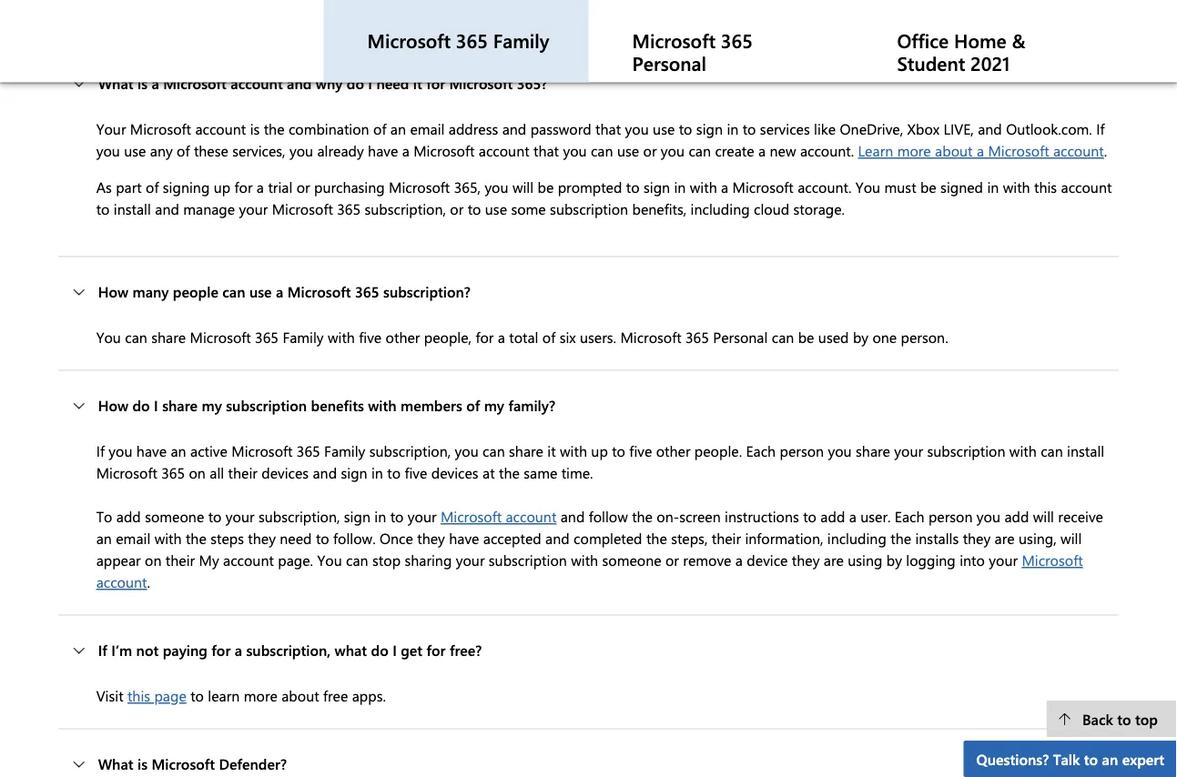 Task type: locate. For each thing, give the bounding box(es) containing it.
2 add from the left
[[821, 507, 845, 526]]

0 vertical spatial need
[[376, 73, 409, 93]]

visit this page to learn more about free apps.
[[96, 686, 386, 706]]

used
[[819, 327, 849, 347]]

into
[[960, 550, 985, 570]]

on right appear
[[145, 550, 162, 570]]

0 vertical spatial more
[[898, 141, 931, 160]]

free
[[323, 686, 348, 706]]

microsoft account link up accepted
[[441, 507, 557, 526]]

more
[[898, 141, 931, 160], [244, 686, 278, 706]]

install inside if you have an active microsoft 365 family subscription, you can share it with up to five other people. each person you share your subscription with can install microsoft 365 on all their devices and sign in to five devices at the same time.
[[1067, 441, 1105, 461]]

can down follow.
[[346, 550, 368, 570]]

sign
[[696, 119, 723, 138], [644, 177, 670, 197], [341, 463, 368, 482], [344, 507, 371, 526]]

or inside your microsoft account is the combination of an email address and password that you use to sign in to services like onedrive, xbox live, and outlook.com. if you use any of these services, you already have a microsoft account that you can use or you can create a new account.
[[643, 141, 657, 160]]

an
[[390, 119, 406, 138], [171, 441, 186, 461], [96, 528, 112, 548], [1102, 749, 1118, 769]]

back
[[1083, 709, 1114, 729]]

2 vertical spatial five
[[405, 463, 427, 482]]

add right to in the bottom of the page
[[116, 507, 141, 526]]

an right combination
[[390, 119, 406, 138]]

account. inside as part of signing up for a trial or purchasing microsoft 365, you will be prompted to sign in with a microsoft account. you must be signed in with this account to install and manage your microsoft 365 subscription, or to use some subscription benefits, including cloud storage.
[[798, 177, 852, 197]]

it up same at the left bottom
[[548, 441, 556, 461]]

will inside as part of signing up for a trial or purchasing microsoft 365, you will be prompted to sign in with a microsoft account. you must be signed in with this account to install and manage your microsoft 365 subscription, or to use some subscription benefits, including cloud storage.
[[513, 177, 534, 197]]

an down to in the bottom of the page
[[96, 528, 112, 548]]

0 horizontal spatial will
[[513, 177, 534, 197]]

0 vertical spatial about
[[935, 141, 973, 160]]

for left trial
[[235, 177, 253, 197]]

that down password
[[534, 141, 559, 160]]

account inside microsoft account
[[96, 572, 147, 592]]

1 horizontal spatial email
[[410, 119, 445, 138]]

1 horizontal spatial add
[[821, 507, 845, 526]]

their left my
[[166, 550, 195, 570]]

1 vertical spatial it
[[548, 441, 556, 461]]

family inside if you have an active microsoft 365 family subscription, you can share it with up to five other people. each person you share your subscription with can install microsoft 365 on all their devices and sign in to five devices at the same time.
[[324, 441, 365, 461]]

email left address
[[410, 119, 445, 138]]

my left the family?
[[484, 395, 504, 415]]

1 horizontal spatial including
[[828, 528, 887, 548]]

do inside how do i share my subscription benefits with members of my family? dropdown button
[[132, 395, 150, 415]]

about down live,
[[935, 141, 973, 160]]

can up receive
[[1041, 441, 1063, 461]]

subscription, down members
[[369, 441, 451, 461]]

devices up to add someone to your subscription, sign in to your microsoft account
[[262, 463, 309, 482]]

if inside "dropdown button"
[[98, 640, 107, 660]]

person up installs
[[929, 507, 973, 526]]

a left trial
[[257, 177, 264, 197]]

what for what is microsoft defender?
[[98, 754, 133, 774]]

and inside dropdown button
[[287, 73, 312, 93]]

share up user. at the right of the page
[[856, 441, 891, 461]]

this down outlook.com.
[[1034, 177, 1057, 197]]

each
[[746, 441, 776, 461], [895, 507, 925, 526]]

1 horizontal spatial up
[[591, 441, 608, 461]]

address
[[449, 119, 498, 138]]

five
[[359, 327, 382, 347], [630, 441, 652, 461], [405, 463, 427, 482]]

1 vertical spatial are
[[824, 550, 844, 570]]

have up sharing
[[449, 528, 479, 548]]

five up once
[[405, 463, 427, 482]]

and follow the on-screen instructions to add a user. each person you add will receive an email with the steps they need to follow. once they have accepted and completed the steps, their information, including the installs they are using, will appear on their my account page. you can stop sharing your subscription with someone or remove a device they are using by logging into your
[[96, 507, 1104, 570]]

completed
[[574, 528, 642, 548]]

each right user. at the right of the page
[[895, 507, 925, 526]]

up up manage
[[214, 177, 231, 197]]

0 horizontal spatial have
[[136, 441, 167, 461]]

services,
[[232, 141, 286, 160]]

and
[[287, 73, 312, 93], [502, 119, 527, 138], [978, 119, 1002, 138], [155, 199, 179, 218], [313, 463, 337, 482], [561, 507, 585, 526], [546, 528, 570, 548]]

with up time.
[[560, 441, 587, 461]]

password
[[531, 119, 592, 138]]

it inside dropdown button
[[413, 73, 422, 93]]

0 vertical spatial what
[[98, 73, 133, 93]]

2 what from the top
[[98, 754, 133, 774]]

how many people can use a microsoft 365 subscription?
[[98, 282, 471, 301]]

have inside if you have an active microsoft 365 family subscription, you can share it with up to five other people. each person you share your subscription with can install microsoft 365 on all their devices and sign in to five devices at the same time.
[[136, 441, 167, 461]]

learn
[[208, 686, 240, 706]]

you inside and follow the on-screen instructions to add a user. each person you add will receive an email with the steps they need to follow. once they have accepted and completed the steps, their information, including the installs they are using, will appear on their my account page. you can stop sharing your subscription with someone or remove a device they are using by logging into your
[[977, 507, 1001, 526]]

1 vertical spatial each
[[895, 507, 925, 526]]

1 horizontal spatial that
[[596, 119, 621, 138]]

of left six
[[543, 327, 556, 347]]

including
[[691, 199, 750, 218], [828, 528, 887, 548]]

0 vertical spatial family
[[493, 28, 549, 53]]

2 vertical spatial will
[[1061, 528, 1082, 548]]

1 horizontal spatial you
[[317, 550, 342, 570]]

microsoft inside the microsoft 365 personal
[[632, 28, 716, 53]]

person.
[[901, 327, 949, 347]]

including up using
[[828, 528, 887, 548]]

sign up create
[[696, 119, 723, 138]]

1 what from the top
[[98, 73, 133, 93]]

total
[[509, 327, 539, 347]]

0 vertical spatial do
[[347, 73, 364, 93]]

if right outlook.com.
[[1097, 119, 1105, 138]]

devices
[[262, 463, 309, 482], [431, 463, 479, 482]]

services
[[760, 119, 810, 138]]

they
[[248, 528, 276, 548], [417, 528, 445, 548], [963, 528, 991, 548], [792, 550, 820, 570]]

1 vertical spatial microsoft account link
[[96, 550, 1083, 592]]

and up to add someone to your subscription, sign in to your microsoft account
[[313, 463, 337, 482]]

including down create
[[691, 199, 750, 218]]

2 horizontal spatial be
[[921, 177, 937, 197]]

to
[[96, 507, 112, 526]]

more right learn
[[244, 686, 278, 706]]

2 horizontal spatial will
[[1061, 528, 1082, 548]]

1 vertical spatial i
[[154, 395, 158, 415]]

1 horizontal spatial each
[[895, 507, 925, 526]]

have inside and follow the on-screen instructions to add a user. each person you add will receive an email with the steps they need to follow. once they have accepted and completed the steps, their information, including the installs they are using, will appear on their my account page. you can stop sharing your subscription with someone or remove a device they are using by logging into your
[[449, 528, 479, 548]]

0 horizontal spatial install
[[114, 199, 151, 218]]

.
[[1104, 141, 1108, 160], [147, 572, 150, 592]]

their inside if you have an active microsoft 365 family subscription, you can share it with up to five other people. each person you share your subscription with can install microsoft 365 on all their devices and sign in to five devices at the same time.
[[228, 463, 258, 482]]

or
[[643, 141, 657, 160], [297, 177, 310, 197], [450, 199, 464, 218], [666, 550, 679, 570]]

questions?
[[977, 749, 1049, 769]]

the up my
[[186, 528, 207, 548]]

1 vertical spatial what
[[98, 754, 133, 774]]

1 vertical spatial that
[[534, 141, 559, 160]]

how
[[98, 282, 128, 301], [98, 395, 128, 415]]

five up benefits
[[359, 327, 382, 347]]

1 vertical spatial do
[[132, 395, 150, 415]]

need inside dropdown button
[[376, 73, 409, 93]]

with up using,
[[1010, 441, 1037, 461]]

with right benefits
[[368, 395, 397, 415]]

2 vertical spatial family
[[324, 441, 365, 461]]

subscription, down purchasing
[[365, 199, 446, 218]]

on left all
[[189, 463, 206, 482]]

expert
[[1122, 749, 1165, 769]]

0 vertical spatial microsoft account link
[[441, 507, 557, 526]]

of right members
[[466, 395, 480, 415]]

2 devices from the left
[[431, 463, 479, 482]]

1 vertical spatial this
[[127, 686, 150, 706]]

1 horizontal spatial have
[[368, 141, 398, 160]]

what down visit at the left bottom of page
[[98, 754, 133, 774]]

1 horizontal spatial devices
[[431, 463, 479, 482]]

add up using,
[[1005, 507, 1029, 526]]

0 vertical spatial on
[[189, 463, 206, 482]]

share up same at the left bottom
[[509, 441, 544, 461]]

0 horizontal spatial person
[[780, 441, 824, 461]]

1 horizontal spatial need
[[376, 73, 409, 93]]

they up sharing
[[417, 528, 445, 548]]

1 vertical spatial five
[[630, 441, 652, 461]]

with left steps
[[154, 528, 182, 548]]

2 vertical spatial is
[[137, 754, 148, 774]]

have
[[368, 141, 398, 160], [136, 441, 167, 461], [449, 528, 479, 548]]

their right all
[[228, 463, 258, 482]]

part
[[116, 177, 142, 197]]

1 horizontal spatial family
[[324, 441, 365, 461]]

2 vertical spatial their
[[166, 550, 195, 570]]

2021
[[971, 51, 1010, 76]]

1 horizontal spatial by
[[887, 550, 902, 570]]

0 horizontal spatial up
[[214, 177, 231, 197]]

1 vertical spatial someone
[[602, 550, 662, 570]]

0 horizontal spatial need
[[280, 528, 312, 548]]

some
[[511, 199, 546, 218]]

1 horizontal spatial i
[[368, 73, 372, 93]]

account. inside your microsoft account is the combination of an email address and password that you use to sign in to services like onedrive, xbox live, and outlook.com. if you use any of these services, you already have a microsoft account that you can use or you can create a new account.
[[800, 141, 854, 160]]

family down benefits
[[324, 441, 365, 461]]

2 vertical spatial you
[[317, 550, 342, 570]]

with down completed
[[571, 550, 598, 570]]

top
[[1136, 709, 1158, 729]]

in inside if you have an active microsoft 365 family subscription, you can share it with up to five other people. each person you share your subscription with can install microsoft 365 on all their devices and sign in to five devices at the same time.
[[372, 463, 383, 482]]

a left device
[[736, 550, 743, 570]]

sign up benefits,
[[644, 177, 670, 197]]

365,
[[454, 177, 481, 197]]

share inside dropdown button
[[162, 395, 198, 415]]

what
[[335, 640, 367, 660]]

a up visit this page to learn more about free apps. at bottom
[[235, 640, 242, 660]]

you
[[856, 177, 881, 197], [96, 327, 121, 347], [317, 550, 342, 570]]

1 add from the left
[[116, 507, 141, 526]]

can inside and follow the on-screen instructions to add a user. each person you add will receive an email with the steps they need to follow. once they have accepted and completed the steps, their information, including the installs they are using, will appear on their my account page. you can stop sharing your subscription with someone or remove a device they are using by logging into your
[[346, 550, 368, 570]]

if i'm not paying for a subscription, what do i get for free?
[[98, 640, 482, 660]]

what is a microsoft account and why do i need it for microsoft 365? button
[[59, 49, 1119, 118]]

sign up to add someone to your subscription, sign in to your microsoft account
[[341, 463, 368, 482]]

why
[[316, 73, 343, 93]]

your inside if you have an active microsoft 365 family subscription, you can share it with up to five other people. each person you share your subscription with can install microsoft 365 on all their devices and sign in to five devices at the same time.
[[895, 441, 923, 461]]

family
[[493, 28, 549, 53], [283, 327, 324, 347], [324, 441, 365, 461]]

you
[[625, 119, 649, 138], [96, 141, 120, 160], [290, 141, 313, 160], [563, 141, 587, 160], [661, 141, 685, 160], [485, 177, 509, 197], [109, 441, 132, 461], [455, 441, 479, 461], [828, 441, 852, 461], [977, 507, 1001, 526]]

1 horizontal spatial other
[[656, 441, 691, 461]]

1 horizontal spatial install
[[1067, 441, 1105, 461]]

0 horizontal spatial do
[[132, 395, 150, 415]]

create
[[715, 141, 755, 160]]

one
[[873, 327, 897, 347]]

1 vertical spatial their
[[712, 528, 741, 548]]

an inside and follow the on-screen instructions to add a user. each person you add will receive an email with the steps they need to follow. once they have accepted and completed the steps, their information, including the installs they are using, will appear on their my account page. you can stop sharing your subscription with someone or remove a device they are using by logging into your
[[96, 528, 112, 548]]

how for how many people can use a microsoft 365 subscription?
[[98, 282, 128, 301]]

1 horizontal spatial personal
[[713, 327, 768, 347]]

and up learn more about a microsoft account .
[[978, 119, 1002, 138]]

sign inside as part of signing up for a trial or purchasing microsoft 365, you will be prompted to sign in with a microsoft account. you must be signed in with this account to install and manage your microsoft 365 subscription, or to use some subscription benefits, including cloud storage.
[[644, 177, 670, 197]]

0 horizontal spatial be
[[538, 177, 554, 197]]

microsoft account link
[[441, 507, 557, 526], [96, 550, 1083, 592]]

1 horizontal spatial someone
[[602, 550, 662, 570]]

1 vertical spatial personal
[[713, 327, 768, 347]]

1 vertical spatial more
[[244, 686, 278, 706]]

user.
[[861, 507, 891, 526]]

in
[[727, 119, 739, 138], [674, 177, 686, 197], [987, 177, 999, 197], [372, 463, 383, 482], [375, 507, 386, 526]]

0 vertical spatial .
[[1104, 141, 1108, 160]]

email up appear
[[116, 528, 150, 548]]

1 vertical spatial on
[[145, 550, 162, 570]]

a right already
[[402, 141, 410, 160]]

and right accepted
[[546, 528, 570, 548]]

other left the people,
[[386, 327, 420, 347]]

each right people.
[[746, 441, 776, 461]]

1 horizontal spatial be
[[798, 327, 815, 347]]

for
[[426, 73, 445, 93], [235, 177, 253, 197], [476, 327, 494, 347], [212, 640, 231, 660], [427, 640, 446, 660]]

365 inside as part of signing up for a trial or purchasing microsoft 365, you will be prompted to sign in with a microsoft account. you must be signed in with this account to install and manage your microsoft 365 subscription, or to use some subscription benefits, including cloud storage.
[[337, 199, 361, 218]]

a up signed
[[977, 141, 984, 160]]

use inside dropdown button
[[249, 282, 272, 301]]

2 vertical spatial have
[[449, 528, 479, 548]]

1 vertical spatial if
[[96, 441, 105, 461]]

1 horizontal spatial person
[[929, 507, 973, 526]]

have left active
[[136, 441, 167, 461]]

be left used
[[798, 327, 815, 347]]

microsoft 365 family
[[367, 28, 549, 53]]

be right must
[[921, 177, 937, 197]]

will up some
[[513, 177, 534, 197]]

more down xbox
[[898, 141, 931, 160]]

account
[[231, 73, 283, 93], [195, 119, 246, 138], [479, 141, 530, 160], [1054, 141, 1104, 160], [1061, 177, 1112, 197], [506, 507, 557, 526], [223, 550, 274, 570], [96, 572, 147, 592]]

be up some
[[538, 177, 554, 197]]

0 horizontal spatial five
[[359, 327, 382, 347]]

what up your
[[98, 73, 133, 93]]

with inside dropdown button
[[368, 395, 397, 415]]

have right already
[[368, 141, 398, 160]]

what
[[98, 73, 133, 93], [98, 754, 133, 774]]

is for microsoft
[[137, 73, 148, 93]]

2 horizontal spatial five
[[630, 441, 652, 461]]

of right part
[[146, 177, 159, 197]]

subscription, left what
[[246, 640, 331, 660]]

1 vertical spatial email
[[116, 528, 150, 548]]

0 vertical spatial account.
[[800, 141, 854, 160]]

devices left at
[[431, 463, 479, 482]]

steps,
[[671, 528, 708, 548]]

device
[[747, 550, 788, 570]]

need
[[376, 73, 409, 93], [280, 528, 312, 548]]

if inside if you have an active microsoft 365 family subscription, you can share it with up to five other people. each person you share your subscription with can install microsoft 365 on all their devices and sign in to five devices at the same time.
[[96, 441, 105, 461]]

1 horizontal spatial their
[[228, 463, 258, 482]]

if you have an active microsoft 365 family subscription, you can share it with up to five other people. each person you share your subscription with can install microsoft 365 on all their devices and sign in to five devices at the same time.
[[96, 441, 1105, 482]]

1 horizontal spatial do
[[347, 73, 364, 93]]

do
[[347, 73, 364, 93], [132, 395, 150, 415], [371, 640, 389, 660]]

to
[[679, 119, 692, 138], [743, 119, 756, 138], [626, 177, 640, 197], [96, 199, 110, 218], [468, 199, 481, 218], [612, 441, 626, 461], [387, 463, 401, 482], [208, 507, 222, 526], [390, 507, 404, 526], [803, 507, 817, 526], [316, 528, 329, 548], [190, 686, 204, 706], [1118, 709, 1132, 729], [1084, 749, 1098, 769]]

subscription inside if you have an active microsoft 365 family subscription, you can share it with up to five other people. each person you share your subscription with can install microsoft 365 on all their devices and sign in to five devices at the same time.
[[927, 441, 1006, 461]]

0 vertical spatial will
[[513, 177, 534, 197]]

in up create
[[727, 119, 739, 138]]

subscription, inside if you have an active microsoft 365 family subscription, you can share it with up to five other people. each person you share your subscription with can install microsoft 365 on all their devices and sign in to five devices at the same time.
[[369, 441, 451, 461]]

each inside if you have an active microsoft 365 family subscription, you can share it with up to five other people. each person you share your subscription with can install microsoft 365 on all their devices and sign in to five devices at the same time.
[[746, 441, 776, 461]]

other inside if you have an active microsoft 365 family subscription, you can share it with up to five other people. each person you share your subscription with can install microsoft 365 on all their devices and sign in to five devices at the same time.
[[656, 441, 691, 461]]

1 vertical spatial family
[[283, 327, 324, 347]]

you inside as part of signing up for a trial or purchasing microsoft 365, you will be prompted to sign in with a microsoft account. you must be signed in with this account to install and manage your microsoft 365 subscription, or to use some subscription benefits, including cloud storage.
[[856, 177, 881, 197]]

must
[[885, 177, 917, 197]]

1 how from the top
[[98, 282, 128, 301]]

visit
[[96, 686, 123, 706]]

1 my from the left
[[202, 395, 222, 415]]

will up using,
[[1033, 507, 1054, 526]]

if left i'm
[[98, 640, 107, 660]]

0 vertical spatial if
[[1097, 119, 1105, 138]]

1 vertical spatial need
[[280, 528, 312, 548]]

0 horizontal spatial my
[[202, 395, 222, 415]]

by inside and follow the on-screen instructions to add a user. each person you add will receive an email with the steps they need to follow. once they have accepted and completed the steps, their information, including the installs they are using, will appear on their my account page. you can stop sharing your subscription with someone or remove a device they are using by logging into your
[[887, 550, 902, 570]]

install inside as part of signing up for a trial or purchasing microsoft 365, you will be prompted to sign in with a microsoft account. you must be signed in with this account to install and manage your microsoft 365 subscription, or to use some subscription benefits, including cloud storage.
[[114, 199, 151, 218]]

2 horizontal spatial do
[[371, 640, 389, 660]]

it inside if you have an active microsoft 365 family subscription, you can share it with up to five other people. each person you share your subscription with can install microsoft 365 on all their devices and sign in to five devices at the same time.
[[548, 441, 556, 461]]

their up remove at the right bottom of the page
[[712, 528, 741, 548]]

0 horizontal spatial each
[[746, 441, 776, 461]]

do inside if i'm not paying for a subscription, what do i get for free? "dropdown button"
[[371, 640, 389, 660]]

0 horizontal spatial about
[[282, 686, 319, 706]]

2 vertical spatial i
[[393, 640, 397, 660]]

can left used
[[772, 327, 794, 347]]

use inside as part of signing up for a trial or purchasing microsoft 365, you will be prompted to sign in with a microsoft account. you must be signed in with this account to install and manage your microsoft 365 subscription, or to use some subscription benefits, including cloud storage.
[[485, 199, 507, 218]]

0 horizontal spatial personal
[[632, 51, 707, 76]]

0 horizontal spatial .
[[147, 572, 150, 592]]

2 vertical spatial do
[[371, 640, 389, 660]]

1 vertical spatial is
[[250, 119, 260, 138]]

add left user. at the right of the page
[[821, 507, 845, 526]]

0 horizontal spatial i
[[154, 395, 158, 415]]

1 vertical spatial person
[[929, 507, 973, 526]]

0 vertical spatial are
[[995, 528, 1015, 548]]

use
[[653, 119, 675, 138], [124, 141, 146, 160], [617, 141, 639, 160], [485, 199, 507, 218], [249, 282, 272, 301]]

1 vertical spatial you
[[96, 327, 121, 347]]

2 vertical spatial if
[[98, 640, 107, 660]]

by right using
[[887, 550, 902, 570]]

a right "people"
[[276, 282, 284, 301]]

person up instructions
[[780, 441, 824, 461]]

are left using
[[824, 550, 844, 570]]

questions? talk to an expert
[[977, 749, 1165, 769]]

microsoft account
[[96, 550, 1083, 592]]

subscription?
[[383, 282, 471, 301]]

instructions
[[725, 507, 799, 526]]

many
[[132, 282, 169, 301]]

1 horizontal spatial on
[[189, 463, 206, 482]]

is
[[137, 73, 148, 93], [250, 119, 260, 138], [137, 754, 148, 774]]

steps
[[211, 528, 244, 548]]

what for what is a microsoft account and why do i need it for microsoft 365?
[[98, 73, 133, 93]]

1 vertical spatial will
[[1033, 507, 1054, 526]]

2 how from the top
[[98, 395, 128, 415]]

to add someone to your subscription, sign in to your microsoft account
[[96, 507, 557, 526]]

a left user. at the right of the page
[[849, 507, 857, 526]]

0 horizontal spatial it
[[413, 73, 422, 93]]

0 vertical spatial five
[[359, 327, 382, 347]]

will down receive
[[1061, 528, 1082, 548]]

1 vertical spatial account.
[[798, 177, 852, 197]]

0 vertical spatial person
[[780, 441, 824, 461]]

for inside as part of signing up for a trial or purchasing microsoft 365, you will be prompted to sign in with a microsoft account. you must be signed in with this account to install and manage your microsoft 365 subscription, or to use some subscription benefits, including cloud storage.
[[235, 177, 253, 197]]

and inside as part of signing up for a trial or purchasing microsoft 365, you will be prompted to sign in with a microsoft account. you must be signed in with this account to install and manage your microsoft 365 subscription, or to use some subscription benefits, including cloud storage.
[[155, 199, 179, 218]]

this
[[1034, 177, 1057, 197], [127, 686, 150, 706]]

it down microsoft 365 family
[[413, 73, 422, 93]]

each inside and follow the on-screen instructions to add a user. each person you add will receive an email with the steps they need to follow. once they have accepted and completed the steps, their information, including the installs they are using, will appear on their my account page. you can stop sharing your subscription with someone or remove a device they are using by logging into your
[[895, 507, 925, 526]]

are left using,
[[995, 528, 1015, 548]]

0 vertical spatial how
[[98, 282, 128, 301]]

and down signing
[[155, 199, 179, 218]]

0 vertical spatial that
[[596, 119, 621, 138]]

0 horizontal spatial family
[[283, 327, 324, 347]]

get
[[401, 640, 423, 660]]

share up active
[[162, 395, 198, 415]]

your microsoft account is the combination of an email address and password that you use to sign in to services like onedrive, xbox live, and outlook.com. if you use any of these services, you already have a microsoft account that you can use or you can create a new account.
[[96, 119, 1105, 160]]

0 horizontal spatial devices
[[262, 463, 309, 482]]



Task type: vqa. For each thing, say whether or not it's contained in the screenshot.
to
yes



Task type: describe. For each thing, give the bounding box(es) containing it.
sharing
[[405, 550, 452, 570]]

with up benefits
[[328, 327, 355, 347]]

up inside as part of signing up for a trial or purchasing microsoft 365, you will be prompted to sign in with a microsoft account. you must be signed in with this account to install and manage your microsoft 365 subscription, or to use some subscription benefits, including cloud storage.
[[214, 177, 231, 197]]

of right combination
[[373, 119, 386, 138]]

trial
[[268, 177, 293, 197]]

subscription inside and follow the on-screen instructions to add a user. each person you add will receive an email with the steps they need to follow. once they have accepted and completed the steps, their information, including the installs they are using, will appear on their my account page. you can stop sharing your subscription with someone or remove a device they are using by logging into your
[[489, 550, 567, 570]]

microsoft inside microsoft account
[[1022, 550, 1083, 570]]

365 inside how many people can use a microsoft 365 subscription? dropdown button
[[355, 282, 379, 301]]

people,
[[424, 327, 472, 347]]

subscription, up page.
[[259, 507, 340, 526]]

back to top link
[[1047, 701, 1177, 738]]

if inside your microsoft account is the combination of an email address and password that you use to sign in to services like onedrive, xbox live, and outlook.com. if you use any of these services, you already have a microsoft account that you can use or you can create a new account.
[[1097, 119, 1105, 138]]

in right signed
[[987, 177, 999, 197]]

people
[[173, 282, 218, 301]]

2 my from the left
[[484, 395, 504, 415]]

2 horizontal spatial their
[[712, 528, 741, 548]]

365?
[[517, 73, 548, 93]]

on inside if you have an active microsoft 365 family subscription, you can share it with up to five other people. each person you share your subscription with can install microsoft 365 on all their devices and sign in to five devices at the same time.
[[189, 463, 206, 482]]

personal inside the microsoft 365 personal
[[632, 51, 707, 76]]

with down create
[[690, 177, 717, 197]]

365 inside the microsoft 365 personal
[[721, 28, 753, 53]]

1 vertical spatial about
[[282, 686, 319, 706]]

you inside as part of signing up for a trial or purchasing microsoft 365, you will be prompted to sign in with a microsoft account. you must be signed in with this account to install and manage your microsoft 365 subscription, or to use some subscription benefits, including cloud storage.
[[485, 177, 509, 197]]

benefits
[[311, 395, 364, 415]]

can up prompted
[[591, 141, 613, 160]]

use left any
[[124, 141, 146, 160]]

six
[[560, 327, 576, 347]]

and right address
[[502, 119, 527, 138]]

in up benefits,
[[674, 177, 686, 197]]

do inside what is a microsoft account and why do i need it for microsoft 365? dropdown button
[[347, 73, 364, 93]]

is inside your microsoft account is the combination of an email address and password that you use to sign in to services like onedrive, xbox live, and outlook.com. if you use any of these services, you already have a microsoft account that you can use or you can create a new account.
[[250, 119, 260, 138]]

someone inside and follow the on-screen instructions to add a user. each person you add will receive an email with the steps they need to follow. once they have accepted and completed the steps, their information, including the installs they are using, will appear on their my account page. you can stop sharing your subscription with someone or remove a device they are using by logging into your
[[602, 550, 662, 570]]

if for if i'm not paying for a subscription, what do i get for free?
[[98, 640, 107, 660]]

need inside and follow the on-screen instructions to add a user. each person you add will receive an email with the steps they need to follow. once they have accepted and completed the steps, their information, including the installs they are using, will appear on their my account page. you can stop sharing your subscription with someone or remove a device they are using by logging into your
[[280, 528, 312, 548]]

any
[[150, 141, 173, 160]]

what is microsoft defender? button
[[59, 730, 1119, 778]]

or right trial
[[297, 177, 310, 197]]

screen
[[680, 507, 721, 526]]

sign inside if you have an active microsoft 365 family subscription, you can share it with up to five other people. each person you share your subscription with can install microsoft 365 on all their devices and sign in to five devices at the same time.
[[341, 463, 368, 482]]

stop
[[372, 550, 401, 570]]

members
[[401, 395, 462, 415]]

subscription, inside "dropdown button"
[[246, 640, 331, 660]]

an inside if you have an active microsoft 365 family subscription, you can share it with up to five other people. each person you share your subscription with can install microsoft 365 on all their devices and sign in to five devices at the same time.
[[171, 441, 186, 461]]

3 add from the left
[[1005, 507, 1029, 526]]

receive
[[1058, 507, 1104, 526]]

sign up follow.
[[344, 507, 371, 526]]

including inside and follow the on-screen instructions to add a user. each person you add will receive an email with the steps they need to follow. once they have accepted and completed the steps, their information, including the installs they are using, will appear on their my account page. you can stop sharing your subscription with someone or remove a device they are using by logging into your
[[828, 528, 887, 548]]

sign inside your microsoft account is the combination of an email address and password that you use to sign in to services like onedrive, xbox live, and outlook.com. if you use any of these services, you already have a microsoft account that you can use or you can create a new account.
[[696, 119, 723, 138]]

how do i share my subscription benefits with members of my family? button
[[59, 371, 1119, 440]]

how do i share my subscription benefits with members of my family?
[[98, 395, 556, 415]]

back to top
[[1083, 709, 1158, 729]]

people.
[[695, 441, 742, 461]]

once
[[380, 528, 413, 548]]

the inside your microsoft account is the combination of an email address and password that you use to sign in to services like onedrive, xbox live, and outlook.com. if you use any of these services, you already have a microsoft account that you can use or you can create a new account.
[[264, 119, 285, 138]]

person inside if you have an active microsoft 365 family subscription, you can share it with up to five other people. each person you share your subscription with can install microsoft 365 on all their devices and sign in to five devices at the same time.
[[780, 441, 824, 461]]

users.
[[580, 327, 617, 347]]

can down many
[[125, 327, 147, 347]]

office
[[897, 28, 949, 53]]

can up at
[[483, 441, 505, 461]]

follow
[[589, 507, 628, 526]]

or down the 365,
[[450, 199, 464, 218]]

combination
[[289, 119, 369, 138]]

email inside and follow the on-screen instructions to add a user. each person you add will receive an email with the steps they need to follow. once they have accepted and completed the steps, their information, including the installs they are using, will appear on their my account page. you can stop sharing your subscription with someone or remove a device they are using by logging into your
[[116, 528, 150, 548]]

installs
[[916, 528, 959, 548]]

the down user. at the right of the page
[[891, 528, 912, 548]]

use up prompted
[[617, 141, 639, 160]]

i inside "dropdown button"
[[393, 640, 397, 660]]

appear
[[96, 550, 141, 570]]

new
[[770, 141, 796, 160]]

information,
[[745, 528, 824, 548]]

account inside and follow the on-screen instructions to add a user. each person you add will receive an email with the steps they need to follow. once they have accepted and completed the steps, their information, including the installs they are using, will appear on their my account page. you can stop sharing your subscription with someone or remove a device they are using by logging into your
[[223, 550, 274, 570]]

a up any
[[152, 73, 159, 93]]

if i'm not paying for a subscription, what do i get for free? button
[[59, 616, 1119, 685]]

1 devices from the left
[[262, 463, 309, 482]]

signed
[[941, 177, 983, 197]]

learn
[[858, 141, 894, 160]]

in inside your microsoft account is the combination of an email address and password that you use to sign in to services like onedrive, xbox live, and outlook.com. if you use any of these services, you already have a microsoft account that you can use or you can create a new account.
[[727, 119, 739, 138]]

&
[[1012, 28, 1026, 53]]

email inside your microsoft account is the combination of an email address and password that you use to sign in to services like onedrive, xbox live, and outlook.com. if you use any of these services, you already have a microsoft account that you can use or you can create a new account.
[[410, 119, 445, 138]]

logging
[[906, 550, 956, 570]]

my
[[199, 550, 219, 570]]

in up once
[[375, 507, 386, 526]]

if for if you have an active microsoft 365 family subscription, you can share it with up to five other people. each person you share your subscription with can install microsoft 365 on all their devices and sign in to five devices at the same time.
[[96, 441, 105, 461]]

all
[[210, 463, 224, 482]]

they up into
[[963, 528, 991, 548]]

0 vertical spatial by
[[853, 327, 869, 347]]

have inside your microsoft account is the combination of an email address and password that you use to sign in to services like onedrive, xbox live, and outlook.com. if you use any of these services, you already have a microsoft account that you can use or you can create a new account.
[[368, 141, 398, 160]]

you inside and follow the on-screen instructions to add a user. each person you add will receive an email with the steps they need to follow. once they have accepted and completed the steps, their information, including the installs they are using, will appear on their my account page. you can stop sharing your subscription with someone or remove a device they are using by logging into your
[[317, 550, 342, 570]]

your
[[96, 119, 126, 138]]

office home & student 2021
[[897, 28, 1026, 76]]

accepted
[[483, 528, 542, 548]]

benefits,
[[632, 199, 687, 218]]

share down many
[[151, 327, 186, 347]]

like
[[814, 119, 836, 138]]

and inside if you have an active microsoft 365 family subscription, you can share it with up to five other people. each person you share your subscription with can install microsoft 365 on all their devices and sign in to five devices at the same time.
[[313, 463, 337, 482]]

is for defender?
[[137, 754, 148, 774]]

time.
[[562, 463, 593, 482]]

0 vertical spatial someone
[[145, 507, 204, 526]]

these
[[194, 141, 228, 160]]

page
[[154, 686, 186, 706]]

they right steps
[[248, 528, 276, 548]]

defender?
[[219, 754, 287, 774]]

outlook.com.
[[1006, 119, 1093, 138]]

a left new
[[759, 141, 766, 160]]

or inside and follow the on-screen instructions to add a user. each person you add will receive an email with the steps they need to follow. once they have accepted and completed the steps, their information, including the installs they are using, will appear on their my account page. you can stop sharing your subscription with someone or remove a device they are using by logging into your
[[666, 550, 679, 570]]

this page link
[[127, 686, 186, 706]]

of right any
[[177, 141, 190, 160]]

what is microsoft defender?
[[98, 754, 287, 774]]

a inside "dropdown button"
[[235, 640, 242, 660]]

the left on-
[[632, 507, 653, 526]]

as
[[96, 177, 112, 197]]

cloud storage.
[[754, 199, 845, 218]]

0 horizontal spatial are
[[824, 550, 844, 570]]

same
[[524, 463, 558, 482]]

onedrive,
[[840, 119, 903, 138]]

as part of signing up for a trial or purchasing microsoft 365, you will be prompted to sign in with a microsoft account. you must be signed in with this account to install and manage your microsoft 365 subscription, or to use some subscription benefits, including cloud storage.
[[96, 177, 1112, 218]]

using
[[848, 550, 883, 570]]

for right get
[[427, 640, 446, 660]]

2 horizontal spatial family
[[493, 28, 549, 53]]

for inside dropdown button
[[426, 73, 445, 93]]

microsoft 365 personal
[[632, 28, 753, 76]]

this inside as part of signing up for a trial or purchasing microsoft 365, you will be prompted to sign in with a microsoft account. you must be signed in with this account to install and manage your microsoft 365 subscription, or to use some subscription benefits, including cloud storage.
[[1034, 177, 1057, 197]]

to inside dropdown button
[[1084, 749, 1098, 769]]

subscription, inside as part of signing up for a trial or purchasing microsoft 365, you will be prompted to sign in with a microsoft account. you must be signed in with this account to install and manage your microsoft 365 subscription, or to use some subscription benefits, including cloud storage.
[[365, 199, 446, 218]]

can left create
[[689, 141, 711, 160]]

learn more about a microsoft account .
[[858, 141, 1108, 160]]

account inside as part of signing up for a trial or purchasing microsoft 365, you will be prompted to sign in with a microsoft account. you must be signed in with this account to install and manage your microsoft 365 subscription, or to use some subscription benefits, including cloud storage.
[[1061, 177, 1112, 197]]

xbox
[[907, 119, 940, 138]]

up inside if you have an active microsoft 365 family subscription, you can share it with up to five other people. each person you share your subscription with can install microsoft 365 on all their devices and sign in to five devices at the same time.
[[591, 441, 608, 461]]

live,
[[944, 119, 974, 138]]

of inside as part of signing up for a trial or purchasing microsoft 365, you will be prompted to sign in with a microsoft account. you must be signed in with this account to install and manage your microsoft 365 subscription, or to use some subscription benefits, including cloud storage.
[[146, 177, 159, 197]]

including inside as part of signing up for a trial or purchasing microsoft 365, you will be prompted to sign in with a microsoft account. you must be signed in with this account to install and manage your microsoft 365 subscription, or to use some subscription benefits, including cloud storage.
[[691, 199, 750, 218]]

can inside dropdown button
[[222, 282, 245, 301]]

0 horizontal spatial more
[[244, 686, 278, 706]]

already
[[317, 141, 364, 160]]

1 horizontal spatial about
[[935, 141, 973, 160]]

questions? talk to an expert button
[[964, 741, 1177, 778]]

at
[[483, 463, 495, 482]]

the down on-
[[646, 528, 667, 548]]

person inside and follow the on-screen instructions to add a user. each person you add will receive an email with the steps they need to follow. once they have accepted and completed the steps, their information, including the installs they are using, will appear on their my account page. you can stop sharing your subscription with someone or remove a device they are using by logging into your
[[929, 507, 973, 526]]

student
[[897, 51, 966, 76]]

a down create
[[721, 177, 729, 197]]

a left total
[[498, 327, 505, 347]]

0 horizontal spatial this
[[127, 686, 150, 706]]

your inside as part of signing up for a trial or purchasing microsoft 365, you will be prompted to sign in with a microsoft account. you must be signed in with this account to install and manage your microsoft 365 subscription, or to use some subscription benefits, including cloud storage.
[[239, 199, 268, 218]]

and left follow
[[561, 507, 585, 526]]

of inside dropdown button
[[466, 395, 480, 415]]

using,
[[1019, 528, 1057, 548]]

signing
[[163, 177, 210, 197]]

learn more about a microsoft account link
[[858, 141, 1104, 160]]

with down learn more about a microsoft account .
[[1003, 177, 1030, 197]]

account inside dropdown button
[[231, 73, 283, 93]]

for right the paying
[[212, 640, 231, 660]]

subscription inside dropdown button
[[226, 395, 307, 415]]

not
[[136, 640, 159, 660]]

home
[[954, 28, 1007, 53]]

use up benefits,
[[653, 119, 675, 138]]

an inside your microsoft account is the combination of an email address and password that you use to sign in to services like onedrive, xbox live, and outlook.com. if you use any of these services, you already have a microsoft account that you can use or you can create a new account.
[[390, 119, 406, 138]]

purchasing
[[314, 177, 385, 197]]

0 vertical spatial other
[[386, 327, 420, 347]]

subscription inside as part of signing up for a trial or purchasing microsoft 365, you will be prompted to sign in with a microsoft account. you must be signed in with this account to install and manage your microsoft 365 subscription, or to use some subscription benefits, including cloud storage.
[[550, 199, 628, 218]]

on inside and follow the on-screen instructions to add a user. each person you add will receive an email with the steps they need to follow. once they have accepted and completed the steps, their information, including the installs they are using, will appear on their my account page. you can stop sharing your subscription with someone or remove a device they are using by logging into your
[[145, 550, 162, 570]]

they down information,
[[792, 550, 820, 570]]

talk
[[1053, 749, 1080, 769]]

remove
[[683, 550, 732, 570]]

the inside if you have an active microsoft 365 family subscription, you can share it with up to five other people. each person you share your subscription with can install microsoft 365 on all their devices and sign in to five devices at the same time.
[[499, 463, 520, 482]]

for right the people,
[[476, 327, 494, 347]]

page.
[[278, 550, 313, 570]]

how for how do i share my subscription benefits with members of my family?
[[98, 395, 128, 415]]

manage
[[183, 199, 235, 218]]

an inside questions? talk to an expert dropdown button
[[1102, 749, 1118, 769]]



